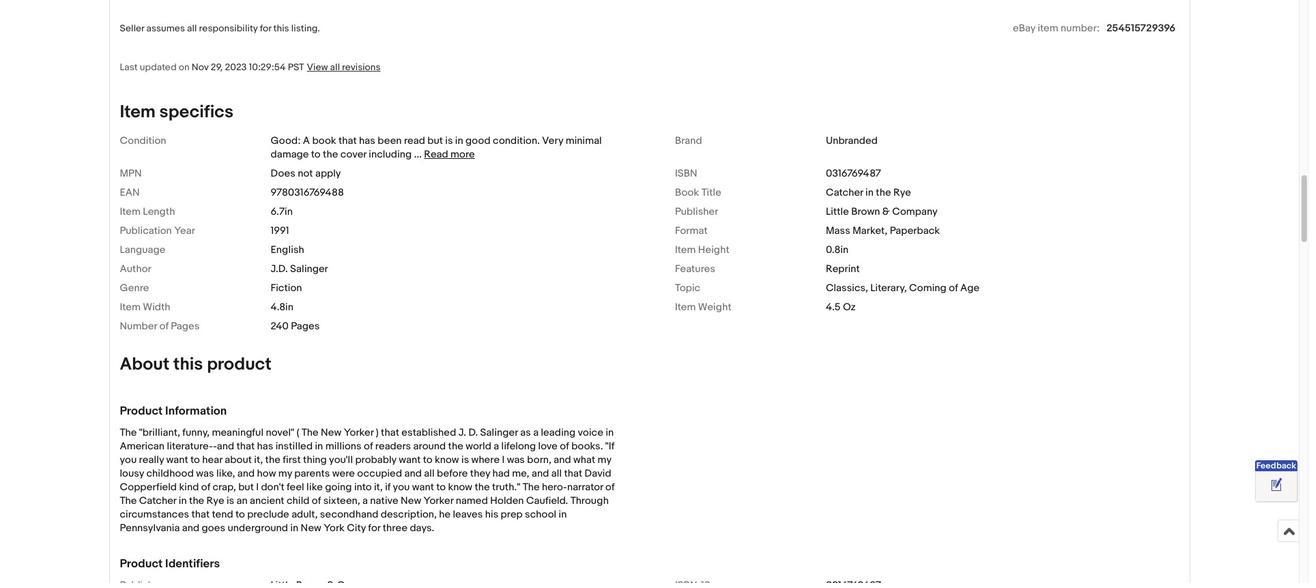 Task type: describe. For each thing, give the bounding box(es) containing it.
1 vertical spatial this
[[173, 354, 203, 375]]

going
[[325, 481, 352, 494]]

millions
[[325, 440, 362, 453]]

to down the literature- at left bottom
[[190, 454, 200, 467]]

little brown & company
[[826, 205, 938, 218]]

of down "leading"
[[560, 440, 569, 453]]

york
[[324, 522, 345, 535]]

publisher
[[675, 205, 718, 218]]

me,
[[512, 467, 529, 480]]

and down meaningful
[[217, 440, 234, 453]]

before
[[437, 467, 468, 480]]

item for item length
[[120, 205, 141, 218]]

to inside good: a book that has been read but is in good condition. very minimal damage to the cover including ...
[[311, 148, 321, 161]]

first
[[283, 454, 301, 467]]

how
[[257, 467, 276, 480]]

10:29:54
[[249, 61, 286, 73]]

1 vertical spatial my
[[278, 467, 292, 480]]

of down 'width'
[[159, 320, 169, 333]]

the "brilliant, funny, meaningful novel" ( the new yorker ) that established j. d. salinger as a leading voice in american literature--and that has instilled in millions of readers around the world a lifelong love of books. "if you really want to hear about it, the first thing you'll probably want to know is where i was born, and what my lousy childhood was like, and how my parents were occupied and all before they had me, and all that david copperfield kind of crap, but i don't feel like going into it, if you want to know the truth." the hero-narrator of the catcher in the rye is an ancient child of sixteen, a native new yorker named holden caufield. through circumstances that tend to preclude adult, secondhand description, he leaves his prep school in pennsylvania and goes underground in new york city for three days.
[[120, 426, 615, 535]]

novel"
[[266, 426, 294, 439]]

0 horizontal spatial is
[[227, 495, 234, 508]]

seller
[[120, 22, 144, 34]]

-
[[213, 440, 217, 453]]

...
[[414, 148, 422, 161]]

j.
[[459, 426, 466, 439]]

ancient
[[250, 495, 284, 508]]

author
[[120, 263, 151, 276]]

very
[[542, 134, 563, 147]]

year
[[174, 224, 195, 237]]

book
[[675, 186, 699, 199]]

the down j.
[[448, 440, 463, 453]]

leading
[[541, 426, 576, 439]]

1 pages from the left
[[171, 320, 200, 333]]

underground
[[228, 522, 288, 535]]

254515729396
[[1107, 22, 1176, 35]]

meaningful
[[212, 426, 264, 439]]

read
[[404, 134, 425, 147]]

"if
[[605, 440, 614, 453]]

topic
[[675, 282, 700, 295]]

in down caufield.
[[559, 508, 567, 521]]

1 vertical spatial you
[[393, 481, 410, 494]]

item width
[[120, 301, 170, 314]]

age
[[960, 282, 980, 295]]

condition.
[[493, 134, 540, 147]]

listing.
[[291, 22, 320, 34]]

readers
[[375, 440, 411, 453]]

truth."
[[492, 481, 520, 494]]

leaves
[[453, 508, 483, 521]]

child
[[287, 495, 310, 508]]

all left before
[[424, 467, 435, 480]]

ebay
[[1013, 22, 1036, 35]]

of down david
[[605, 481, 615, 494]]

(
[[297, 426, 299, 439]]

mpn
[[120, 167, 142, 180]]

around
[[413, 440, 446, 453]]

tend
[[212, 508, 233, 521]]

0 horizontal spatial a
[[362, 495, 368, 508]]

born,
[[527, 454, 551, 467]]

1 vertical spatial was
[[196, 467, 214, 480]]

love
[[538, 440, 558, 453]]

company
[[892, 205, 938, 218]]

sixteen,
[[323, 495, 360, 508]]

of left age
[[949, 282, 958, 295]]

has inside good: a book that has been read but is in good condition. very minimal damage to the cover including ...
[[359, 134, 375, 147]]

like
[[307, 481, 323, 494]]

probably
[[355, 454, 396, 467]]

title
[[701, 186, 721, 199]]

width
[[143, 301, 170, 314]]

height
[[698, 243, 730, 256]]

the inside good: a book that has been read but is in good condition. very minimal damage to the cover including ...
[[323, 148, 338, 161]]

book
[[312, 134, 336, 147]]

"brilliant,
[[139, 426, 180, 439]]

books.
[[571, 440, 603, 453]]

)
[[376, 426, 379, 439]]

goes
[[202, 522, 225, 535]]

but inside "the "brilliant, funny, meaningful novel" ( the new yorker ) that established j. d. salinger as a leading voice in american literature--and that has instilled in millions of readers around the world a lifelong love of books. "if you really want to hear about it, the first thing you'll probably want to know is where i was born, and what my lousy childhood was like, and how my parents were occupied and all before they had me, and all that david copperfield kind of crap, but i don't feel like going into it, if you want to know the truth." the hero-narrator of the catcher in the rye is an ancient child of sixteen, a native new yorker named holden caufield. through circumstances that tend to preclude adult, secondhand description, he leaves his prep school in pennsylvania and goes underground in new york city for three days."
[[238, 481, 254, 494]]

days.
[[410, 522, 434, 535]]

catcher in the rye
[[826, 186, 911, 199]]

like,
[[216, 467, 235, 480]]

description,
[[381, 508, 437, 521]]

ean
[[120, 186, 140, 199]]

1991
[[271, 224, 289, 237]]

feel
[[287, 481, 304, 494]]

is inside good: a book that has been read but is in good condition. very minimal damage to the cover including ...
[[445, 134, 453, 147]]

city
[[347, 522, 366, 535]]

1 horizontal spatial was
[[507, 454, 525, 467]]

paperback
[[890, 224, 940, 237]]

and down the about
[[237, 467, 255, 480]]

where
[[471, 454, 500, 467]]

to down an
[[235, 508, 245, 521]]

1 vertical spatial i
[[256, 481, 259, 494]]

in up brown
[[866, 186, 874, 199]]

classics,
[[826, 282, 868, 295]]

2 horizontal spatial a
[[533, 426, 539, 439]]

they
[[470, 467, 490, 480]]

catcher inside "the "brilliant, funny, meaningful novel" ( the new yorker ) that established j. d. salinger as a leading voice in american literature--and that has instilled in millions of readers around the world a lifelong love of books. "if you really want to hear about it, the first thing you'll probably want to know is where i was born, and what my lousy childhood was like, and how my parents were occupied and all before they had me, and all that david copperfield kind of crap, but i don't feel like going into it, if you want to know the truth." the hero-narrator of the catcher in the rye is an ancient child of sixteen, a native new yorker named holden caufield. through circumstances that tend to preclude adult, secondhand description, he leaves his prep school in pennsylvania and goes underground in new york city for three days."
[[139, 495, 176, 508]]

assumes
[[146, 22, 185, 34]]

fiction
[[271, 282, 302, 295]]

for inside "the "brilliant, funny, meaningful novel" ( the new yorker ) that established j. d. salinger as a leading voice in american literature--and that has instilled in millions of readers around the world a lifelong love of books. "if you really want to hear about it, the first thing you'll probably want to know is where i was born, and what my lousy childhood was like, and how my parents were occupied and all before they had me, and all that david copperfield kind of crap, but i don't feel like going into it, if you want to know the truth." the hero-narrator of the catcher in the rye is an ancient child of sixteen, a native new yorker named holden caufield. through circumstances that tend to preclude adult, secondhand description, he leaves his prep school in pennsylvania and goes underground in new york city for three days."
[[368, 522, 380, 535]]

revisions
[[342, 61, 381, 73]]

school
[[525, 508, 556, 521]]

all right view
[[330, 61, 340, 73]]

holden
[[490, 495, 524, 508]]

salinger inside "the "brilliant, funny, meaningful novel" ( the new yorker ) that established j. d. salinger as a leading voice in american literature--and that has instilled in millions of readers around the world a lifelong love of books. "if you really want to hear about it, the first thing you'll probably want to know is where i was born, and what my lousy childhood was like, and how my parents were occupied and all before they had me, and all that david copperfield kind of crap, but i don't feel like going into it, if you want to know the truth." the hero-narrator of the catcher in the rye is an ancient child of sixteen, a native new yorker named holden caufield. through circumstances that tend to preclude adult, secondhand description, he leaves his prep school in pennsylvania and goes underground in new york city for three days."
[[480, 426, 518, 439]]

0 vertical spatial know
[[435, 454, 459, 467]]

item for item height
[[675, 243, 696, 256]]

adult,
[[292, 508, 318, 521]]

1 horizontal spatial a
[[494, 440, 499, 453]]

item for item weight
[[675, 301, 696, 314]]

english
[[271, 243, 304, 256]]

want up description,
[[412, 481, 434, 494]]

of up probably at left bottom
[[364, 440, 373, 453]]

2 vertical spatial new
[[301, 522, 321, 535]]

240 pages
[[271, 320, 320, 333]]

j.d. salinger
[[271, 263, 328, 276]]

pennsylvania
[[120, 522, 180, 535]]

publication
[[120, 224, 172, 237]]

weight
[[698, 301, 731, 314]]

market,
[[853, 224, 888, 237]]

0 vertical spatial rye
[[893, 186, 911, 199]]

pst
[[288, 61, 304, 73]]

identifiers
[[165, 558, 220, 571]]

0 vertical spatial yorker
[[344, 426, 374, 439]]

american
[[120, 440, 165, 453]]

of down like
[[312, 495, 321, 508]]

0 vertical spatial i
[[502, 454, 505, 467]]

prep
[[501, 508, 523, 521]]



Task type: locate. For each thing, give the bounding box(es) containing it.
mass
[[826, 224, 850, 237]]

0 vertical spatial my
[[598, 454, 611, 467]]

length
[[143, 205, 175, 218]]

he
[[439, 508, 451, 521]]

1 horizontal spatial my
[[598, 454, 611, 467]]

product up "brilliant,
[[120, 405, 163, 418]]

salinger up lifelong
[[480, 426, 518, 439]]

really
[[139, 454, 164, 467]]

view
[[307, 61, 328, 73]]

that up cover
[[339, 134, 357, 147]]

item down genre
[[120, 301, 141, 314]]

voice
[[578, 426, 603, 439]]

0 vertical spatial a
[[533, 426, 539, 439]]

item
[[1038, 22, 1058, 35]]

for right city
[[368, 522, 380, 535]]

through
[[570, 495, 609, 508]]

1 horizontal spatial has
[[359, 134, 375, 147]]

that inside good: a book that has been read but is in good condition. very minimal damage to the cover including ...
[[339, 134, 357, 147]]

pages right 240
[[291, 320, 320, 333]]

item specifics
[[120, 101, 233, 123]]

number:
[[1061, 22, 1100, 35]]

narrator
[[567, 481, 603, 494]]

item down ean
[[120, 205, 141, 218]]

1 horizontal spatial yorker
[[424, 495, 453, 508]]

was down hear
[[196, 467, 214, 480]]

product for product information
[[120, 405, 163, 418]]

0 vertical spatial is
[[445, 134, 453, 147]]

little
[[826, 205, 849, 218]]

1 horizontal spatial it,
[[374, 481, 383, 494]]

good:
[[271, 134, 301, 147]]

for
[[260, 22, 271, 34], [368, 522, 380, 535]]

my down first on the bottom
[[278, 467, 292, 480]]

unbranded
[[826, 134, 878, 147]]

yorker left )
[[344, 426, 374, 439]]

the up american
[[120, 426, 137, 439]]

hear
[[202, 454, 222, 467]]

0 horizontal spatial pages
[[171, 320, 200, 333]]

lousy
[[120, 467, 144, 480]]

not
[[298, 167, 313, 180]]

read
[[424, 148, 448, 161]]

lifelong
[[501, 440, 536, 453]]

0 horizontal spatial i
[[256, 481, 259, 494]]

you up the lousy
[[120, 454, 137, 467]]

parents
[[294, 467, 330, 480]]

view all revisions link
[[304, 61, 381, 73]]

brown
[[851, 205, 880, 218]]

to down around
[[423, 454, 432, 467]]

product identifiers
[[120, 558, 220, 571]]

new down adult, on the bottom left of the page
[[301, 522, 321, 535]]

you'll
[[329, 454, 353, 467]]

thing
[[303, 454, 327, 467]]

in up the "if
[[606, 426, 614, 439]]

1 horizontal spatial pages
[[291, 320, 320, 333]]

1 vertical spatial it,
[[374, 481, 383, 494]]

the down book
[[323, 148, 338, 161]]

2 pages from the left
[[291, 320, 320, 333]]

in down kind
[[179, 495, 187, 508]]

literary,
[[870, 282, 907, 295]]

item down topic
[[675, 301, 696, 314]]

the down the copperfield
[[120, 495, 137, 508]]

catcher
[[826, 186, 863, 199], [139, 495, 176, 508]]

to down before
[[436, 481, 446, 494]]

mass market, paperback
[[826, 224, 940, 237]]

the right (
[[302, 426, 319, 439]]

this right about
[[173, 354, 203, 375]]

you
[[120, 454, 137, 467], [393, 481, 410, 494]]

1 horizontal spatial i
[[502, 454, 505, 467]]

secondhand
[[320, 508, 378, 521]]

in down adult, on the bottom left of the page
[[290, 522, 298, 535]]

product down pennsylvania
[[120, 558, 163, 571]]

i up the had
[[502, 454, 505, 467]]

reprint
[[826, 263, 860, 276]]

item down format
[[675, 243, 696, 256]]

2 vertical spatial is
[[227, 495, 234, 508]]

the down me,
[[523, 481, 540, 494]]

1 product from the top
[[120, 405, 163, 418]]

item height
[[675, 243, 730, 256]]

1 vertical spatial know
[[448, 481, 472, 494]]

know up before
[[435, 454, 459, 467]]

know down before
[[448, 481, 472, 494]]

native
[[370, 495, 398, 508]]

1 vertical spatial rye
[[207, 495, 224, 508]]

that up the about
[[236, 440, 255, 453]]

coming
[[909, 282, 947, 295]]

it, left if
[[374, 481, 383, 494]]

brand
[[675, 134, 702, 147]]

the down 'they'
[[475, 481, 490, 494]]

a right as
[[533, 426, 539, 439]]

to down book
[[311, 148, 321, 161]]

was down lifelong
[[507, 454, 525, 467]]

catcher up circumstances
[[139, 495, 176, 508]]

product for product identifiers
[[120, 558, 163, 571]]

in up thing
[[315, 440, 323, 453]]

9780316769488
[[271, 186, 344, 199]]

and down around
[[404, 467, 422, 480]]

item weight
[[675, 301, 731, 314]]

an
[[236, 495, 248, 508]]

good
[[466, 134, 491, 147]]

0 horizontal spatial yorker
[[344, 426, 374, 439]]

0 horizontal spatial has
[[257, 440, 273, 453]]

0 vertical spatial was
[[507, 454, 525, 467]]

6.7in
[[271, 205, 293, 218]]

1 vertical spatial but
[[238, 481, 254, 494]]

of right kind
[[201, 481, 210, 494]]

0 vertical spatial salinger
[[290, 263, 328, 276]]

0 vertical spatial has
[[359, 134, 375, 147]]

rye inside "the "brilliant, funny, meaningful novel" ( the new yorker ) that established j. d. salinger as a leading voice in american literature--and that has instilled in millions of readers around the world a lifelong love of books. "if you really want to hear about it, the first thing you'll probably want to know is where i was born, and what my lousy childhood was like, and how my parents were occupied and all before they had me, and all that david copperfield kind of crap, but i don't feel like going into it, if you want to know the truth." the hero-narrator of the catcher in the rye is an ancient child of sixteen, a native new yorker named holden caufield. through circumstances that tend to preclude adult, secondhand description, he leaves his prep school in pennsylvania and goes underground in new york city for three days."
[[207, 495, 224, 508]]

1 vertical spatial new
[[401, 495, 421, 508]]

1 vertical spatial salinger
[[480, 426, 518, 439]]

classics, literary, coming of age
[[826, 282, 980, 295]]

all up hero-
[[551, 467, 562, 480]]

1 horizontal spatial for
[[368, 522, 380, 535]]

my down the "if
[[598, 454, 611, 467]]

0 horizontal spatial my
[[278, 467, 292, 480]]

established
[[401, 426, 456, 439]]

salinger down english on the left of page
[[290, 263, 328, 276]]

you right if
[[393, 481, 410, 494]]

on
[[179, 61, 190, 73]]

language
[[120, 243, 165, 256]]

d.
[[469, 426, 478, 439]]

for right responsibility on the top left of the page
[[260, 22, 271, 34]]

seller assumes all responsibility for this listing.
[[120, 22, 320, 34]]

has inside "the "brilliant, funny, meaningful novel" ( the new yorker ) that established j. d. salinger as a leading voice in american literature--and that has instilled in millions of readers around the world a lifelong love of books. "if you really want to hear about it, the first thing you'll probably want to know is where i was born, and what my lousy childhood was like, and how my parents were occupied and all before they had me, and all that david copperfield kind of crap, but i don't feel like going into it, if you want to know the truth." the hero-narrator of the catcher in the rye is an ancient child of sixteen, a native new yorker named holden caufield. through circumstances that tend to preclude adult, secondhand description, he leaves his prep school in pennsylvania and goes underground in new york city for three days."
[[257, 440, 273, 453]]

0 vertical spatial new
[[321, 426, 342, 439]]

the
[[323, 148, 338, 161], [876, 186, 891, 199], [448, 440, 463, 453], [265, 454, 280, 467], [475, 481, 490, 494], [189, 495, 204, 508]]

that down what
[[564, 467, 582, 480]]

last updated on nov 29, 2023 10:29:54 pst view all revisions
[[120, 61, 381, 73]]

a up where
[[494, 440, 499, 453]]

1 vertical spatial a
[[494, 440, 499, 453]]

had
[[493, 467, 510, 480]]

world
[[466, 440, 491, 453]]

4.8in
[[271, 301, 293, 314]]

0 vertical spatial catcher
[[826, 186, 863, 199]]

pages up about this product
[[171, 320, 200, 333]]

a down into
[[362, 495, 368, 508]]

want up childhood
[[166, 454, 188, 467]]

0 horizontal spatial rye
[[207, 495, 224, 508]]

in inside good: a book that has been read but is in good condition. very minimal damage to the cover including ...
[[455, 134, 463, 147]]

1 vertical spatial yorker
[[424, 495, 453, 508]]

1 vertical spatial has
[[257, 440, 273, 453]]

0 horizontal spatial was
[[196, 467, 214, 480]]

0 horizontal spatial you
[[120, 454, 137, 467]]

0 horizontal spatial for
[[260, 22, 271, 34]]

the down kind
[[189, 495, 204, 508]]

but up read
[[427, 134, 443, 147]]

features
[[675, 263, 715, 276]]

item for item specifics
[[120, 101, 156, 123]]

1 horizontal spatial this
[[273, 22, 289, 34]]

0 vertical spatial for
[[260, 22, 271, 34]]

funny,
[[182, 426, 210, 439]]

0 horizontal spatial catcher
[[139, 495, 176, 508]]

damage
[[271, 148, 309, 161]]

1 horizontal spatial salinger
[[480, 426, 518, 439]]

and down love
[[554, 454, 571, 467]]

catcher up little
[[826, 186, 863, 199]]

that up goes at the left bottom of the page
[[191, 508, 210, 521]]

but inside good: a book that has been read but is in good condition. very minimal damage to the cover including ...
[[427, 134, 443, 147]]

all right assumes on the top left
[[187, 22, 197, 34]]

genre
[[120, 282, 149, 295]]

want down the readers
[[399, 454, 421, 467]]

1 horizontal spatial but
[[427, 134, 443, 147]]

1 vertical spatial catcher
[[139, 495, 176, 508]]

1 horizontal spatial rye
[[893, 186, 911, 199]]

the up how
[[265, 454, 280, 467]]

4.5 oz
[[826, 301, 856, 314]]

new up the millions
[[321, 426, 342, 439]]

read more
[[424, 148, 475, 161]]

0 horizontal spatial it,
[[254, 454, 263, 467]]

1 vertical spatial product
[[120, 558, 163, 571]]

including
[[369, 148, 412, 161]]

the up little brown & company
[[876, 186, 891, 199]]

it, up how
[[254, 454, 263, 467]]

has up cover
[[359, 134, 375, 147]]

does
[[271, 167, 295, 180]]

his
[[485, 508, 498, 521]]

is left an
[[227, 495, 234, 508]]

yorker
[[344, 426, 374, 439], [424, 495, 453, 508]]

and down born,
[[532, 467, 549, 480]]

1 horizontal spatial catcher
[[826, 186, 863, 199]]

david
[[585, 467, 611, 480]]

2 vertical spatial a
[[362, 495, 368, 508]]

been
[[378, 134, 402, 147]]

as
[[520, 426, 531, 439]]

0 vertical spatial this
[[273, 22, 289, 34]]

and left goes at the left bottom of the page
[[182, 522, 199, 535]]

into
[[354, 481, 372, 494]]

item for item width
[[120, 301, 141, 314]]

is up read more
[[445, 134, 453, 147]]

responsibility
[[199, 22, 258, 34]]

0 vertical spatial you
[[120, 454, 137, 467]]

yorker up he
[[424, 495, 453, 508]]

0.8in
[[826, 243, 849, 256]]

2 product from the top
[[120, 558, 163, 571]]

i left don't
[[256, 481, 259, 494]]

1 vertical spatial is
[[461, 454, 469, 467]]

that right )
[[381, 426, 399, 439]]

4.5
[[826, 301, 841, 314]]

0 horizontal spatial salinger
[[290, 263, 328, 276]]

item up condition
[[120, 101, 156, 123]]

but up an
[[238, 481, 254, 494]]

1 horizontal spatial you
[[393, 481, 410, 494]]

has down novel"
[[257, 440, 273, 453]]

and
[[217, 440, 234, 453], [554, 454, 571, 467], [237, 467, 255, 480], [404, 467, 422, 480], [532, 467, 549, 480], [182, 522, 199, 535]]

pages
[[171, 320, 200, 333], [291, 320, 320, 333]]

0 vertical spatial product
[[120, 405, 163, 418]]

1 horizontal spatial is
[[445, 134, 453, 147]]

2 horizontal spatial is
[[461, 454, 469, 467]]

book title
[[675, 186, 721, 199]]

is up before
[[461, 454, 469, 467]]

this left listing.
[[273, 22, 289, 34]]

0 vertical spatial it,
[[254, 454, 263, 467]]

0 vertical spatial but
[[427, 134, 443, 147]]

new up description,
[[401, 495, 421, 508]]

1 vertical spatial for
[[368, 522, 380, 535]]

0 horizontal spatial but
[[238, 481, 254, 494]]

rye up tend
[[207, 495, 224, 508]]

item
[[120, 101, 156, 123], [120, 205, 141, 218], [675, 243, 696, 256], [120, 301, 141, 314], [675, 301, 696, 314]]

rye up company
[[893, 186, 911, 199]]

in up more
[[455, 134, 463, 147]]

0 horizontal spatial this
[[173, 354, 203, 375]]



Task type: vqa. For each thing, say whether or not it's contained in the screenshot.
Genre on the left
yes



